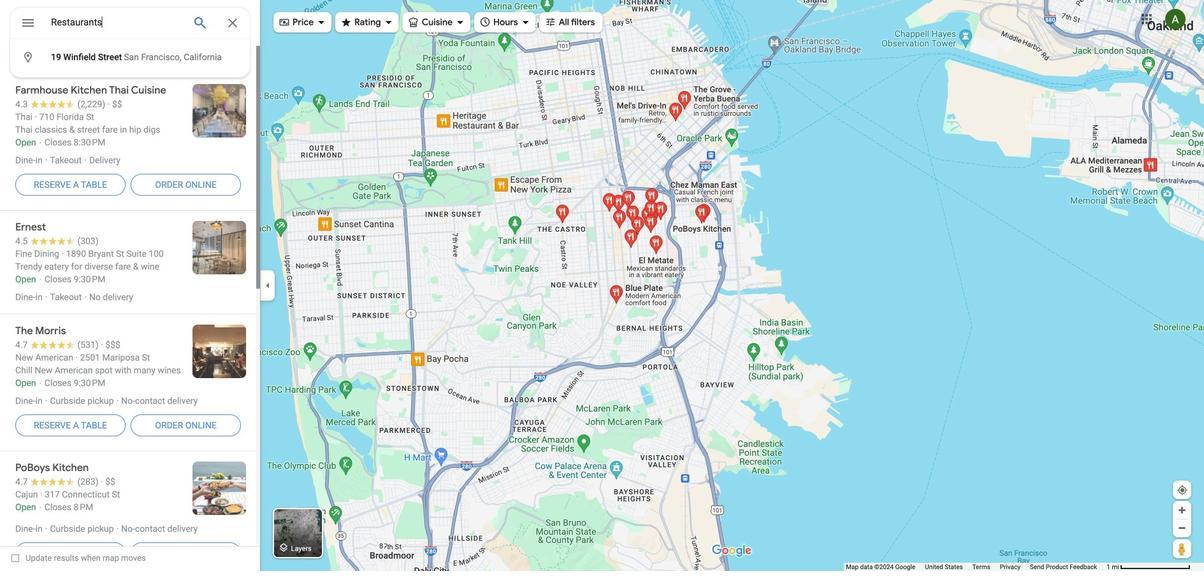 Task type: locate. For each thing, give the bounding box(es) containing it.
collapse side panel image
[[261, 279, 275, 293]]

zoom in image
[[1178, 506, 1187, 516]]

cell
[[10, 47, 242, 68]]

show street view coverage image
[[1173, 540, 1192, 559]]

none checkbox inside google maps element
[[11, 551, 146, 567]]

show your location image
[[1177, 485, 1188, 497]]

results for restaurants feed
[[0, 45, 260, 572]]

None search field
[[10, 8, 250, 77]]

none field inside restaurants field
[[51, 15, 182, 30]]

learn more about legal disclosure regarding public reviews on google maps image
[[54, 54, 66, 66]]

none search field inside google maps element
[[10, 8, 250, 77]]

None field
[[51, 15, 182, 30]]

None checkbox
[[11, 551, 146, 567]]



Task type: describe. For each thing, give the bounding box(es) containing it.
google maps element
[[0, 0, 1204, 572]]

cell inside search field
[[10, 47, 242, 68]]

Restaurants field
[[10, 8, 250, 42]]

zoom out image
[[1178, 524, 1187, 534]]

google account: augustus odena  
(augustus@adept.ai) image
[[1165, 9, 1186, 29]]



Task type: vqa. For each thing, say whether or not it's contained in the screenshot.
label
no



